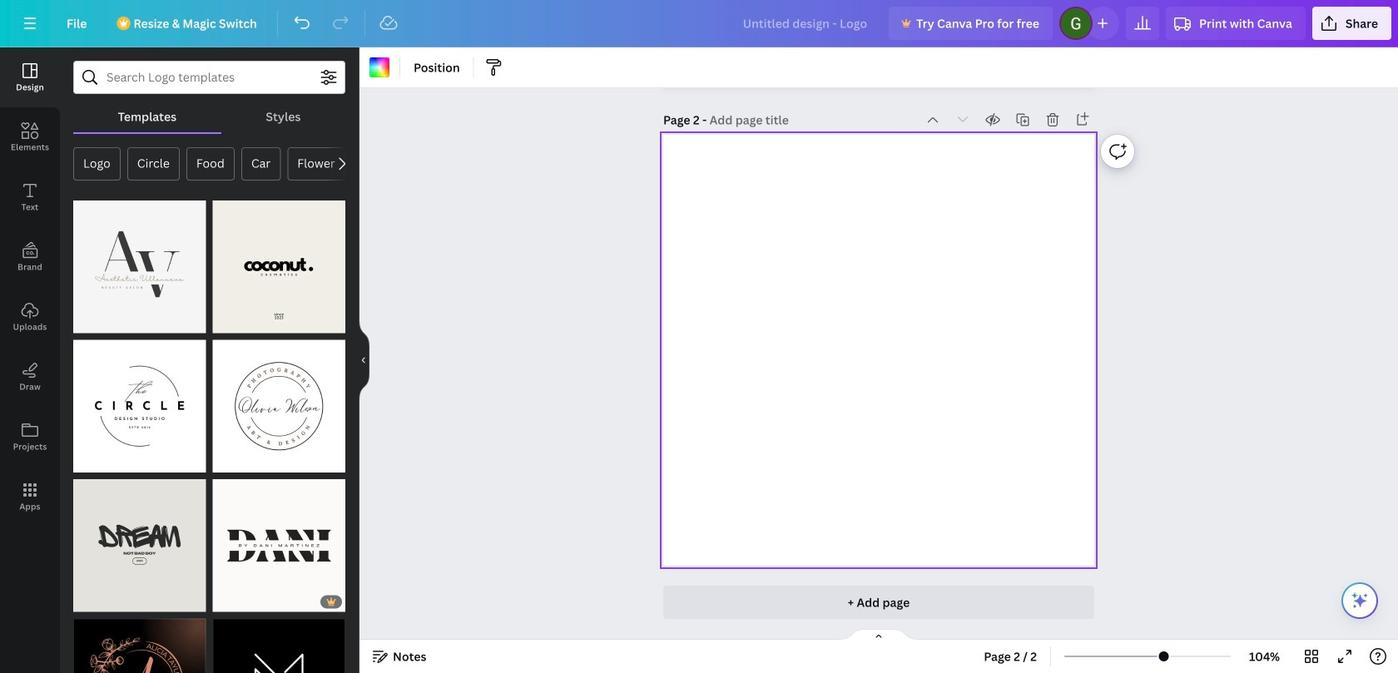 Task type: locate. For each thing, give the bounding box(es) containing it.
free simple modern circle design studio logo group
[[73, 330, 206, 473]]

rose gold elegant monogram floral circular logo group
[[73, 609, 206, 673]]

black & white minimalist aesthetic initials font logo image
[[73, 201, 206, 333]]

Page title text field
[[710, 112, 791, 128]]

white black m letter design business identity for digital design company logo group
[[213, 609, 345, 673]]

Search Logo templates search field
[[107, 62, 312, 93]]

canva assistant image
[[1350, 591, 1370, 611]]

#ffffff image
[[370, 57, 390, 77]]

free simple modern circle design studio logo image
[[73, 340, 206, 473]]



Task type: describe. For each thing, give the bounding box(es) containing it.
main menu bar
[[0, 0, 1399, 47]]

elegant circle signature photography logo image
[[213, 340, 345, 473]]

black and white aesthetic minimalist modern simple typography coconut cosmetics logo group
[[213, 191, 345, 333]]

elegant circle signature photography logo group
[[213, 340, 345, 473]]

Zoom button
[[1238, 643, 1292, 670]]

hide image
[[359, 320, 370, 400]]

Design title text field
[[730, 7, 882, 40]]

black and white aesthetic minimalist modern simple typography coconut cosmetics logo image
[[213, 201, 345, 333]]

side panel tab list
[[0, 47, 60, 527]]

ivory black luxury minimalist personal name logo group
[[213, 479, 345, 612]]

show pages image
[[839, 628, 919, 642]]

white black m letter design business identity for digital design company logo image
[[213, 619, 345, 673]]

black & white minimalist aesthetic initials font logo group
[[73, 191, 206, 333]]

modern minimalist graffiti dream brand logo group
[[73, 469, 206, 612]]



Task type: vqa. For each thing, say whether or not it's contained in the screenshot.
Pro
no



